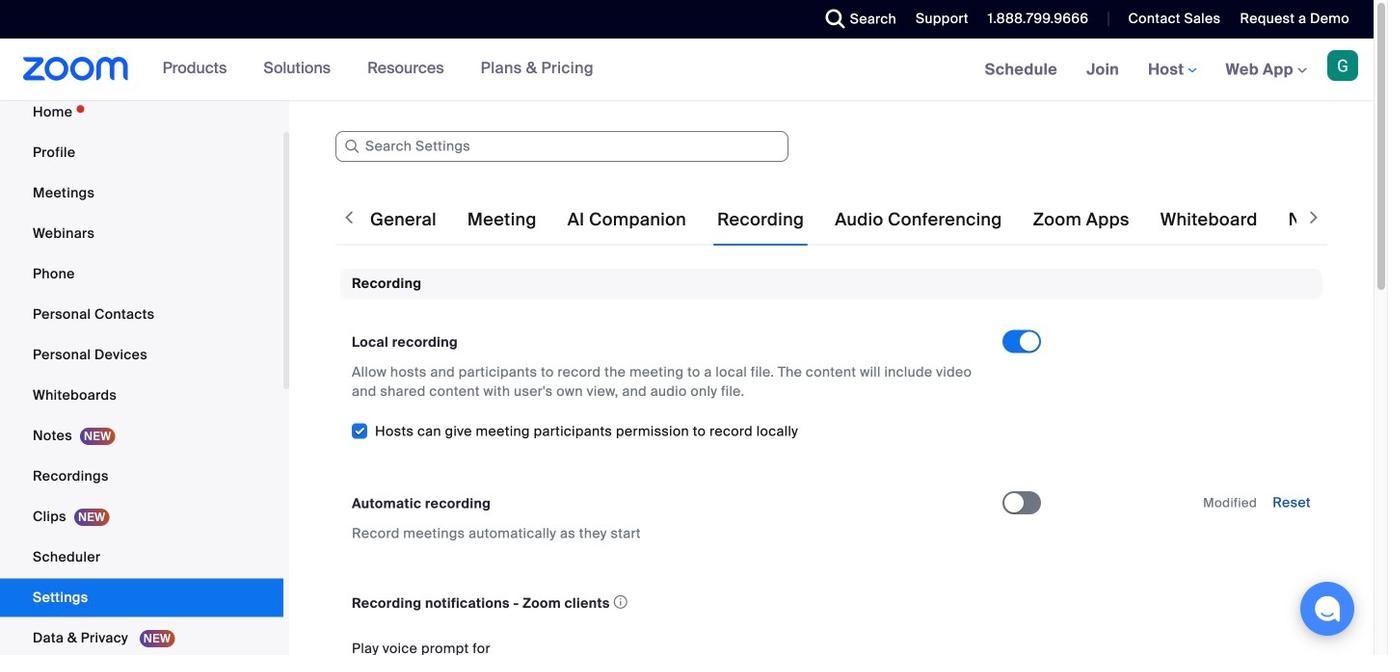 Task type: describe. For each thing, give the bounding box(es) containing it.
recording element
[[340, 269, 1323, 656]]

scroll left image
[[339, 208, 359, 228]]

zoom logo image
[[23, 57, 129, 81]]



Task type: vqa. For each thing, say whether or not it's contained in the screenshot.
Personal Menu menu
yes



Task type: locate. For each thing, give the bounding box(es) containing it.
info outline image
[[614, 590, 628, 615]]

profile picture image
[[1328, 50, 1359, 81]]

banner
[[0, 39, 1374, 102]]

application inside recording element
[[352, 590, 985, 617]]

application
[[352, 590, 985, 617]]

tabs of my account settings page tab list
[[366, 193, 1389, 247]]

product information navigation
[[148, 39, 608, 100]]

personal menu menu
[[0, 93, 283, 656]]

scroll right image
[[1305, 208, 1324, 228]]

Search Settings text field
[[336, 131, 789, 162]]

meetings navigation
[[971, 39, 1374, 102]]

open chat image
[[1314, 596, 1341, 623]]



